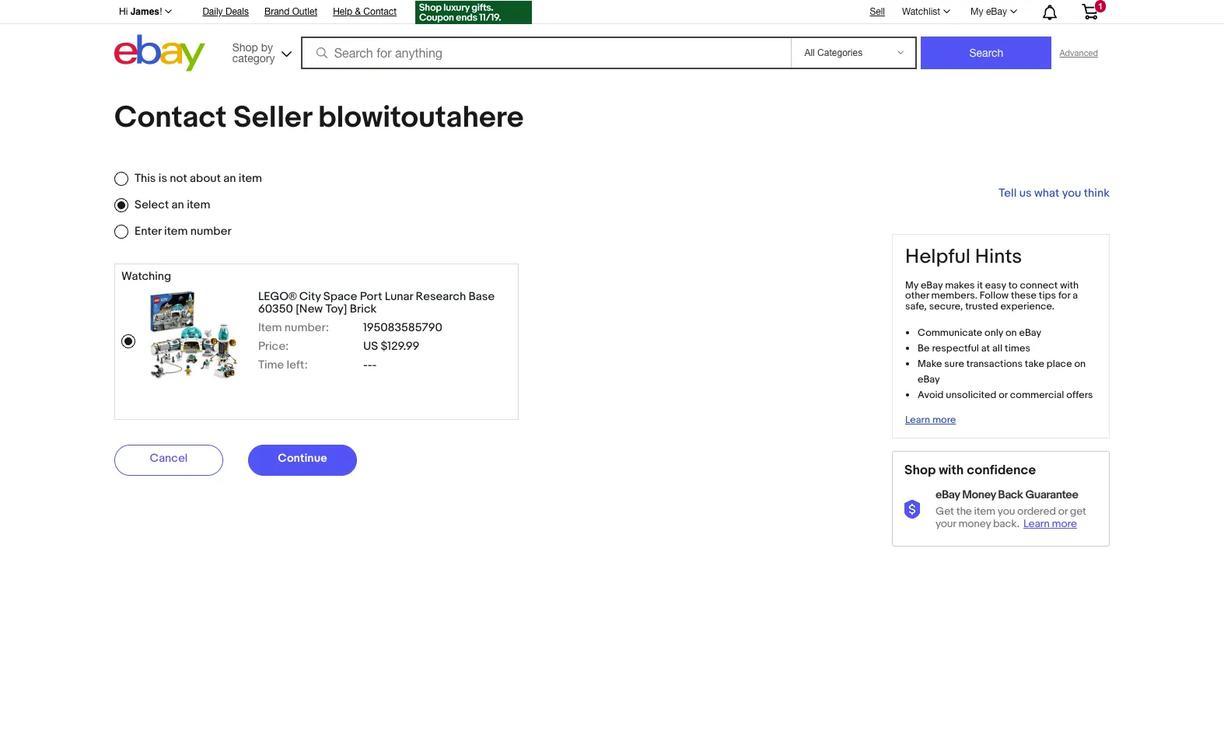 Task type: describe. For each thing, give the bounding box(es) containing it.
help & contact
[[333, 6, 397, 17]]

unsolicited
[[946, 389, 997, 401]]

daily
[[203, 6, 223, 17]]

60350
[[258, 302, 293, 317]]

tips
[[1039, 290, 1056, 302]]

1 vertical spatial learn
[[1023, 517, 1050, 531]]

item down this is not about an item
[[187, 198, 210, 212]]

shop for shop with confidence
[[905, 463, 936, 478]]

money
[[958, 517, 991, 531]]

get
[[1070, 505, 1086, 518]]

time left:
[[258, 358, 308, 373]]

0 vertical spatial learn more link
[[905, 414, 956, 426]]

0 horizontal spatial on
[[1006, 327, 1017, 339]]

helpful hints
[[905, 245, 1022, 269]]

Search for anything text field
[[303, 38, 788, 68]]

daily deals
[[203, 6, 249, 17]]

item
[[258, 321, 282, 335]]

shop by category
[[232, 41, 275, 64]]

help
[[333, 6, 352, 17]]

select an item
[[135, 198, 210, 212]]

or inside communicate only on ebay be respectful at all times make sure transactions take place on ebay avoid unsolicited or commercial offers
[[999, 389, 1008, 401]]

these
[[1011, 290, 1037, 302]]

tell us what you think
[[999, 186, 1110, 201]]

money
[[962, 488, 996, 503]]

with inside my ebay makes it easy to connect with other members. follow these tips for a safe, secure, trusted experience.
[[1060, 279, 1079, 291]]

3 - from the left
[[372, 358, 377, 373]]

item inside get the item you ordered or get your money back.
[[974, 505, 995, 518]]

my for my ebay
[[971, 6, 983, 17]]

1 link
[[1072, 0, 1107, 23]]

item down select an item
[[164, 224, 188, 239]]

time
[[258, 358, 284, 373]]

account navigation
[[110, 0, 1110, 26]]

what
[[1034, 186, 1059, 201]]

ebay down make
[[918, 373, 940, 386]]

hi james !
[[119, 6, 162, 17]]

makes
[[945, 279, 975, 291]]

it
[[977, 279, 983, 291]]

number
[[190, 224, 231, 239]]

a
[[1073, 290, 1078, 302]]

lego®
[[258, 289, 297, 304]]

watchlist link
[[894, 2, 957, 21]]

brand outlet link
[[264, 4, 317, 21]]

lego® city space port lunar research base 60350 [new toy] brick
[[258, 289, 495, 317]]

offers
[[1066, 389, 1093, 401]]

advanced
[[1060, 48, 1098, 58]]

make
[[918, 358, 942, 370]]

safe,
[[905, 300, 927, 313]]

enter item number
[[135, 224, 231, 239]]

195083585790
[[363, 321, 442, 335]]

seller
[[233, 100, 311, 136]]

0 horizontal spatial learn
[[905, 414, 930, 426]]

the
[[956, 505, 972, 518]]

item right about
[[239, 171, 262, 186]]

$129.99
[[381, 339, 419, 354]]

is
[[158, 171, 167, 186]]

confidence
[[967, 463, 1036, 478]]

get the coupon image
[[415, 1, 532, 24]]

easy
[[985, 279, 1006, 291]]

members.
[[931, 290, 978, 302]]

left:
[[287, 358, 308, 373]]

cancel link
[[114, 445, 223, 476]]

to
[[1008, 279, 1018, 291]]

blowitoutahere
[[318, 100, 524, 136]]

learn more for topmost learn more link
[[905, 414, 956, 426]]

my ebay link
[[962, 2, 1024, 21]]

ordered
[[1017, 505, 1056, 518]]

sell link
[[863, 6, 892, 17]]

avoid
[[918, 389, 944, 401]]

1
[[1098, 2, 1103, 11]]

learn more for the bottommost learn more link
[[1023, 517, 1077, 531]]

1 vertical spatial an
[[172, 198, 184, 212]]

you for ordered
[[998, 505, 1015, 518]]

---
[[363, 358, 377, 373]]

back.
[[993, 517, 1020, 531]]

advanced link
[[1052, 37, 1106, 68]]

0 horizontal spatial with
[[939, 463, 964, 478]]

back
[[998, 488, 1023, 503]]

1 - from the left
[[363, 358, 368, 373]]

us $129.99
[[363, 339, 419, 354]]

hints
[[975, 245, 1022, 269]]

item number:
[[258, 321, 329, 335]]

not
[[170, 171, 187, 186]]

respectful
[[932, 342, 979, 355]]

enter
[[135, 224, 162, 239]]

connect
[[1020, 279, 1058, 291]]

more for topmost learn more link
[[932, 414, 956, 426]]

sure
[[944, 358, 964, 370]]

deals
[[225, 6, 249, 17]]

tell
[[999, 186, 1017, 201]]

shop by category button
[[225, 35, 295, 68]]

you for think
[[1062, 186, 1081, 201]]

0 vertical spatial an
[[223, 171, 236, 186]]

lunar
[[385, 289, 413, 304]]

continue
[[278, 451, 327, 466]]

help & contact link
[[333, 4, 397, 21]]

be
[[918, 342, 930, 355]]



Task type: vqa. For each thing, say whether or not it's contained in the screenshot.
SEE ALL ELIGIBLE ITEMS AND TERMS 'Link'
no



Task type: locate. For each thing, give the bounding box(es) containing it.
commercial
[[1010, 389, 1064, 401]]

1 horizontal spatial or
[[1058, 505, 1068, 518]]

ebay money back guarantee
[[936, 488, 1078, 503]]

0 horizontal spatial or
[[999, 389, 1008, 401]]

communicate
[[918, 327, 982, 339]]

james
[[130, 6, 159, 17]]

more down 'avoid'
[[932, 414, 956, 426]]

ebay right watchlist link
[[986, 6, 1007, 17]]

you down ebay money back guarantee
[[998, 505, 1015, 518]]

0 vertical spatial learn more
[[905, 414, 956, 426]]

other
[[905, 290, 929, 302]]

outlet
[[292, 6, 317, 17]]

more
[[932, 414, 956, 426], [1052, 517, 1077, 531]]

all
[[992, 342, 1003, 355]]

ebay up the get
[[936, 488, 960, 503]]

watching
[[121, 269, 171, 284]]

my up safe, in the right top of the page
[[905, 279, 919, 291]]

daily deals link
[[203, 4, 249, 21]]

learn more link
[[905, 414, 956, 426], [1023, 517, 1081, 531]]

&
[[355, 6, 361, 17]]

1 horizontal spatial my
[[971, 6, 983, 17]]

or left get
[[1058, 505, 1068, 518]]

with up money
[[939, 463, 964, 478]]

1 vertical spatial with
[[939, 463, 964, 478]]

brick
[[350, 302, 377, 317]]

None submit
[[921, 37, 1052, 69]]

1 horizontal spatial with
[[1060, 279, 1079, 291]]

port
[[360, 289, 382, 304]]

price:
[[258, 339, 289, 354]]

1 horizontal spatial an
[[223, 171, 236, 186]]

item down money
[[974, 505, 995, 518]]

continue link
[[248, 445, 357, 476]]

contact right &
[[363, 6, 397, 17]]

us
[[363, 339, 378, 354]]

0 horizontal spatial learn more link
[[905, 414, 956, 426]]

get the item you ordered or get your money back.
[[936, 505, 1086, 531]]

on up times
[[1006, 327, 1017, 339]]

for
[[1058, 290, 1070, 302]]

learn more
[[905, 414, 956, 426], [1023, 517, 1077, 531]]

0 vertical spatial with
[[1060, 279, 1079, 291]]

you
[[1062, 186, 1081, 201], [998, 505, 1015, 518]]

my inside account navigation
[[971, 6, 983, 17]]

1 vertical spatial more
[[1052, 517, 1077, 531]]

ebay
[[986, 6, 1007, 17], [921, 279, 943, 291], [1019, 327, 1042, 339], [918, 373, 940, 386], [936, 488, 960, 503]]

secure,
[[929, 300, 963, 313]]

select
[[135, 198, 169, 212]]

helpful
[[905, 245, 971, 269]]

guarantee
[[1025, 488, 1078, 503]]

my for my ebay makes it easy to connect with other members. follow these tips for a safe, secure, trusted experience.
[[905, 279, 919, 291]]

learn more down the guarantee
[[1023, 517, 1077, 531]]

2 - from the left
[[368, 358, 372, 373]]

!
[[159, 6, 162, 17]]

0 horizontal spatial you
[[998, 505, 1015, 518]]

1 vertical spatial or
[[1058, 505, 1068, 518]]

get
[[936, 505, 954, 518]]

times
[[1005, 342, 1030, 355]]

shop with confidence
[[905, 463, 1036, 478]]

only
[[985, 327, 1003, 339]]

by
[[261, 41, 273, 53]]

you right what
[[1062, 186, 1081, 201]]

contact seller blowitoutahere
[[114, 100, 524, 136]]

1 vertical spatial my
[[905, 279, 919, 291]]

-
[[363, 358, 368, 373], [368, 358, 372, 373], [372, 358, 377, 373]]

1 vertical spatial on
[[1074, 358, 1086, 370]]

number:
[[285, 321, 329, 335]]

0 horizontal spatial my
[[905, 279, 919, 291]]

about
[[190, 171, 221, 186]]

0 vertical spatial shop
[[232, 41, 258, 53]]

none submit inside shop by category banner
[[921, 37, 1052, 69]]

1 horizontal spatial shop
[[905, 463, 936, 478]]

with details__icon image
[[905, 500, 923, 518]]

1 vertical spatial contact
[[114, 100, 227, 136]]

0 vertical spatial learn
[[905, 414, 930, 426]]

learn
[[905, 414, 930, 426], [1023, 517, 1050, 531]]

0 vertical spatial or
[[999, 389, 1008, 401]]

ebay inside account navigation
[[986, 6, 1007, 17]]

this is not about an item
[[135, 171, 262, 186]]

0 horizontal spatial more
[[932, 414, 956, 426]]

hi
[[119, 6, 128, 17]]

contact inside help & contact link
[[363, 6, 397, 17]]

0 vertical spatial you
[[1062, 186, 1081, 201]]

shop by category banner
[[110, 0, 1110, 75]]

my ebay makes it easy to connect with other members. follow these tips for a safe, secure, trusted experience.
[[905, 279, 1079, 313]]

contact up is
[[114, 100, 227, 136]]

ebay inside my ebay makes it easy to connect with other members. follow these tips for a safe, secure, trusted experience.
[[921, 279, 943, 291]]

your
[[936, 517, 956, 531]]

place
[[1047, 358, 1072, 370]]

you inside get the item you ordered or get your money back.
[[998, 505, 1015, 518]]

on right place
[[1074, 358, 1086, 370]]

brand
[[264, 6, 290, 17]]

0 vertical spatial on
[[1006, 327, 1017, 339]]

trusted
[[965, 300, 998, 313]]

0 vertical spatial contact
[[363, 6, 397, 17]]

contact
[[363, 6, 397, 17], [114, 100, 227, 136]]

[new
[[296, 302, 323, 317]]

ebay up secure,
[[921, 279, 943, 291]]

my inside my ebay makes it easy to connect with other members. follow these tips for a safe, secure, trusted experience.
[[905, 279, 919, 291]]

more for the bottommost learn more link
[[1052, 517, 1077, 531]]

1 horizontal spatial learn more
[[1023, 517, 1077, 531]]

learn more link down the guarantee
[[1023, 517, 1081, 531]]

my ebay
[[971, 6, 1007, 17]]

1 horizontal spatial on
[[1074, 358, 1086, 370]]

communicate only on ebay be respectful at all times make sure transactions take place on ebay avoid unsolicited or commercial offers
[[918, 327, 1093, 401]]

or inside get the item you ordered or get your money back.
[[1058, 505, 1068, 518]]

cancel
[[150, 451, 188, 466]]

1 horizontal spatial you
[[1062, 186, 1081, 201]]

an right select
[[172, 198, 184, 212]]

learn more link down 'avoid'
[[905, 414, 956, 426]]

city
[[299, 289, 321, 304]]

1 horizontal spatial learn
[[1023, 517, 1050, 531]]

ebay up times
[[1019, 327, 1042, 339]]

1 vertical spatial you
[[998, 505, 1015, 518]]

0 vertical spatial my
[[971, 6, 983, 17]]

learn down 'avoid'
[[905, 414, 930, 426]]

tell us what you think link
[[999, 186, 1110, 201]]

0 horizontal spatial an
[[172, 198, 184, 212]]

my
[[971, 6, 983, 17], [905, 279, 919, 291]]

toy]
[[325, 302, 347, 317]]

1 horizontal spatial contact
[[363, 6, 397, 17]]

learn more down 'avoid'
[[905, 414, 956, 426]]

my right watchlist link
[[971, 6, 983, 17]]

sell
[[870, 6, 885, 17]]

this
[[135, 171, 156, 186]]

with right the "tips"
[[1060, 279, 1079, 291]]

follow
[[980, 290, 1009, 302]]

or right 'unsolicited' on the right bottom of the page
[[999, 389, 1008, 401]]

transactions
[[966, 358, 1023, 370]]

an right about
[[223, 171, 236, 186]]

shop for shop by category
[[232, 41, 258, 53]]

1 horizontal spatial learn more link
[[1023, 517, 1081, 531]]

learn right back.
[[1023, 517, 1050, 531]]

0 vertical spatial more
[[932, 414, 956, 426]]

1 vertical spatial learn more
[[1023, 517, 1077, 531]]

0 horizontal spatial shop
[[232, 41, 258, 53]]

category
[[232, 52, 275, 64]]

shop
[[232, 41, 258, 53], [905, 463, 936, 478]]

shop left by
[[232, 41, 258, 53]]

1 vertical spatial shop
[[905, 463, 936, 478]]

more down the guarantee
[[1052, 517, 1077, 531]]

shop inside shop by category
[[232, 41, 258, 53]]

watchlist
[[902, 6, 940, 17]]

1 vertical spatial learn more link
[[1023, 517, 1081, 531]]

1 horizontal spatial more
[[1052, 517, 1077, 531]]

0 horizontal spatial learn more
[[905, 414, 956, 426]]

shop up with details__icon
[[905, 463, 936, 478]]

experience.
[[1001, 300, 1055, 313]]

lego® city space port lunar research base 60350 [new toy] brick image
[[149, 291, 238, 380]]

space
[[323, 289, 357, 304]]

item
[[239, 171, 262, 186], [187, 198, 210, 212], [164, 224, 188, 239], [974, 505, 995, 518]]

think
[[1084, 186, 1110, 201]]

0 horizontal spatial contact
[[114, 100, 227, 136]]



